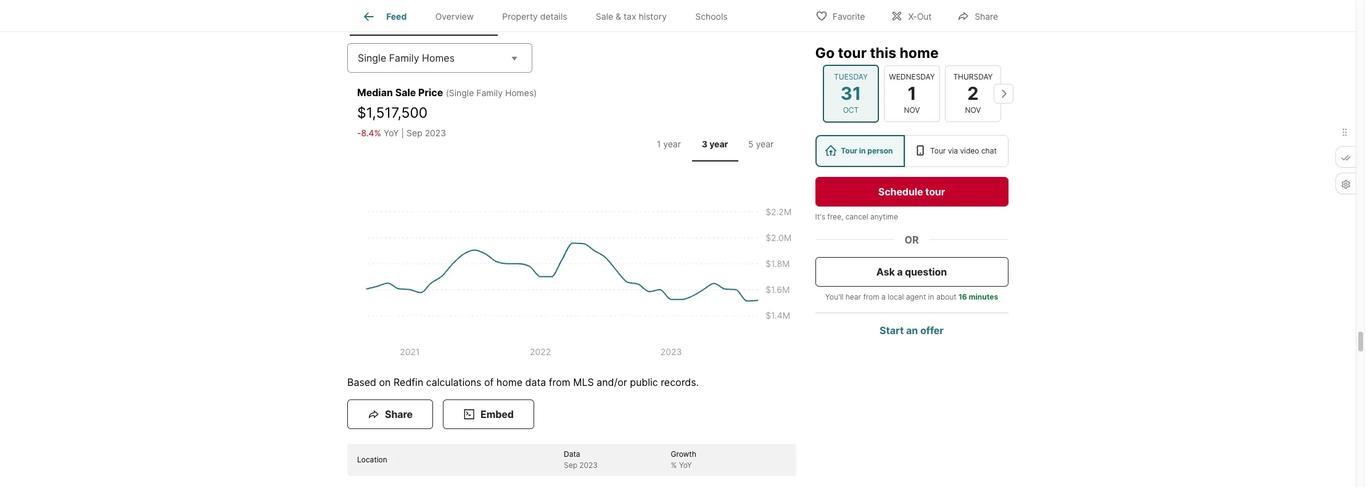 Task type: describe. For each thing, give the bounding box(es) containing it.
x-out
[[909, 11, 932, 21]]

calculations
[[426, 376, 482, 389]]

based
[[347, 376, 376, 389]]

ask a question
[[877, 266, 948, 278]]

schools tab
[[681, 2, 742, 31]]

tuesday
[[834, 72, 868, 81]]

via
[[949, 146, 959, 156]]

31
[[841, 83, 862, 104]]

family inside median sale price (single family homes) $1,517,500
[[477, 88, 503, 98]]

thursday
[[954, 72, 993, 81]]

out
[[917, 11, 932, 21]]

records.
[[661, 376, 699, 389]]

x-out button
[[881, 3, 942, 28]]

1 vertical spatial share
[[385, 409, 413, 421]]

ask
[[877, 266, 895, 278]]

tab list containing median sale price
[[347, 0, 797, 36]]

yoy for % yoy
[[679, 461, 692, 470]]

16
[[959, 293, 968, 302]]

median for median sale price (single family homes) $1,517,500
[[357, 86, 393, 99]]

1 inside wednesday 1 nov
[[908, 83, 917, 104]]

median days on market tab
[[646, 3, 794, 33]]

0 horizontal spatial a
[[882, 293, 886, 302]]

tour in person option
[[816, 135, 906, 167]]

favorite
[[833, 11, 865, 21]]

it's
[[816, 212, 826, 222]]

median for median days on market
[[672, 13, 702, 23]]

property
[[503, 11, 538, 22]]

embed button
[[443, 400, 534, 430]]

sale & tax history
[[596, 11, 667, 22]]

location
[[357, 455, 387, 465]]

2
[[968, 83, 979, 104]]

median sale price tab
[[350, 3, 498, 33]]

local
[[888, 293, 905, 302]]

1 vertical spatial from
[[549, 376, 571, 389]]

8.4%
[[361, 127, 381, 138]]

overview
[[435, 11, 474, 22]]

public
[[630, 376, 658, 389]]

in inside option
[[860, 146, 866, 156]]

single family homes
[[358, 52, 455, 64]]

on inside tab
[[727, 13, 737, 23]]

price for median sale price
[[440, 13, 462, 23]]

tax
[[624, 11, 637, 22]]

days
[[705, 13, 725, 23]]

video
[[961, 146, 980, 156]]

schedule
[[879, 186, 924, 198]]

0 vertical spatial home
[[900, 44, 939, 62]]

x-
[[909, 11, 917, 21]]

tour for tour in person
[[842, 146, 858, 156]]

3
[[702, 139, 708, 149]]

2 horizontal spatial sale
[[596, 11, 613, 22]]

5 year tab
[[738, 129, 784, 159]]

start an offer link
[[880, 325, 944, 337]]

anytime
[[871, 212, 899, 222]]

homes)
[[505, 88, 537, 98]]

mls
[[573, 376, 594, 389]]

oct
[[843, 106, 859, 115]]

|
[[401, 127, 404, 138]]

person
[[868, 146, 894, 156]]

1 horizontal spatial from
[[864, 293, 880, 302]]

a inside 'button'
[[898, 266, 903, 278]]

history
[[639, 11, 667, 22]]

(single
[[446, 88, 474, 98]]

tour for tour via video chat
[[931, 146, 947, 156]]

sale for median sale price (single family homes) $1,517,500
[[395, 86, 416, 99]]

#
[[538, 13, 544, 23]]

median days on market
[[672, 13, 768, 23]]

year for 5 year
[[756, 139, 774, 149]]

5
[[749, 139, 754, 149]]

free,
[[828, 212, 844, 222]]

median sale price
[[386, 13, 462, 23]]

minutes
[[970, 293, 999, 302]]

schedule tour
[[879, 186, 946, 198]]

of inside # of homes sold tab
[[546, 13, 554, 23]]

you'll hear from a local agent in about 16 minutes
[[826, 293, 999, 302]]

0 vertical spatial 2023
[[425, 127, 446, 138]]

hear
[[846, 293, 862, 302]]

question
[[906, 266, 948, 278]]

tour for schedule
[[926, 186, 946, 198]]

sold
[[588, 13, 606, 23]]

2023 inside data sep 2023
[[580, 461, 598, 470]]

embed
[[481, 409, 514, 421]]

market
[[740, 13, 768, 23]]

wednesday 1 nov
[[889, 72, 935, 115]]

favorite button
[[805, 3, 876, 28]]

price for median sale price (single family homes) $1,517,500
[[418, 86, 443, 99]]

based on redfin calculations of home data from mls and/or public records.
[[347, 376, 699, 389]]

tour for go
[[839, 44, 867, 62]]

property details
[[503, 11, 567, 22]]

# of homes sold
[[538, 13, 606, 23]]

agent
[[907, 293, 927, 302]]

start
[[880, 325, 905, 337]]

5 year
[[749, 139, 774, 149]]

growth % yoy
[[671, 450, 697, 470]]

feed
[[386, 11, 407, 22]]

single
[[358, 52, 386, 64]]



Task type: vqa. For each thing, say whether or not it's contained in the screenshot.
leftmost in
yes



Task type: locate. For each thing, give the bounding box(es) containing it.
tour in person
[[842, 146, 894, 156]]

1 down wednesday
[[908, 83, 917, 104]]

1 left 3
[[657, 139, 661, 149]]

price right feed at top
[[440, 13, 462, 23]]

homes for of
[[557, 13, 585, 23]]

1 inside 1 year tab
[[657, 139, 661, 149]]

1 vertical spatial price
[[418, 86, 443, 99]]

this
[[871, 44, 897, 62]]

home up wednesday
[[900, 44, 939, 62]]

homes for family
[[422, 52, 455, 64]]

chat
[[982, 146, 997, 156]]

0 horizontal spatial share button
[[347, 400, 433, 430]]

year for 1 year
[[664, 139, 681, 149]]

in left the person
[[860, 146, 866, 156]]

data
[[564, 450, 580, 459]]

details
[[540, 11, 567, 22]]

nov
[[904, 106, 920, 115], [966, 106, 981, 115]]

1 vertical spatial share button
[[347, 400, 433, 430]]

family
[[389, 52, 419, 64], [477, 88, 503, 98]]

list box containing tour in person
[[816, 135, 1009, 167]]

tour inside option
[[842, 146, 858, 156]]

tour
[[842, 146, 858, 156], [931, 146, 947, 156]]

on right based
[[379, 376, 391, 389]]

year right 5
[[756, 139, 774, 149]]

tour inside option
[[931, 146, 947, 156]]

1 horizontal spatial nov
[[966, 106, 981, 115]]

1 nov from the left
[[904, 106, 920, 115]]

0 vertical spatial price
[[440, 13, 462, 23]]

tab list containing feed
[[347, 0, 752, 31]]

yoy for yoy
[[384, 127, 399, 138]]

1 horizontal spatial on
[[727, 13, 737, 23]]

cancel
[[846, 212, 869, 222]]

1 horizontal spatial a
[[898, 266, 903, 278]]

1
[[908, 83, 917, 104], [657, 139, 661, 149]]

2 tour from the left
[[931, 146, 947, 156]]

0 horizontal spatial on
[[379, 376, 391, 389]]

next image
[[994, 84, 1014, 104]]

1 horizontal spatial tour
[[931, 146, 947, 156]]

in right agent
[[929, 293, 935, 302]]

nov down 2
[[966, 106, 981, 115]]

nov inside wednesday 1 nov
[[904, 106, 920, 115]]

you'll
[[826, 293, 844, 302]]

tuesday 31 oct
[[834, 72, 868, 115]]

median up the $1,517,500
[[357, 86, 393, 99]]

0 vertical spatial sep
[[407, 127, 423, 138]]

it's free, cancel anytime
[[816, 212, 899, 222]]

wednesday
[[889, 72, 935, 81]]

0 vertical spatial on
[[727, 13, 737, 23]]

1 year tab
[[646, 129, 692, 159]]

tour right schedule at right
[[926, 186, 946, 198]]

median up single family homes
[[386, 13, 418, 23]]

list box
[[816, 135, 1009, 167]]

&
[[616, 11, 621, 22]]

of right #
[[546, 13, 554, 23]]

0 horizontal spatial sale
[[395, 86, 416, 99]]

tour up tuesday
[[839, 44, 867, 62]]

1 vertical spatial yoy
[[679, 461, 692, 470]]

0 horizontal spatial year
[[664, 139, 681, 149]]

0 vertical spatial 1
[[908, 83, 917, 104]]

$1,517,500
[[357, 104, 428, 122]]

0 vertical spatial homes
[[557, 13, 585, 23]]

sep
[[407, 127, 423, 138], [564, 461, 578, 470]]

median for median sale price
[[386, 13, 418, 23]]

tour inside button
[[926, 186, 946, 198]]

median
[[386, 13, 418, 23], [672, 13, 702, 23], [357, 86, 393, 99]]

price inside tab
[[440, 13, 462, 23]]

tab list containing 1 year
[[644, 126, 787, 162]]

1 horizontal spatial homes
[[557, 13, 585, 23]]

1 vertical spatial of
[[484, 376, 494, 389]]

1 vertical spatial homes
[[422, 52, 455, 64]]

share
[[975, 11, 998, 21], [385, 409, 413, 421]]

-
[[357, 127, 361, 138]]

go tour this home
[[816, 44, 939, 62]]

nov down wednesday
[[904, 106, 920, 115]]

year
[[664, 139, 681, 149], [710, 139, 728, 149], [756, 139, 774, 149]]

0 horizontal spatial homes
[[422, 52, 455, 64]]

0 horizontal spatial 2023
[[425, 127, 446, 138]]

tour via video chat option
[[906, 135, 1009, 167]]

from right hear at the bottom right of the page
[[864, 293, 880, 302]]

0 horizontal spatial sep
[[407, 127, 423, 138]]

an
[[907, 325, 919, 337]]

1 horizontal spatial sep
[[564, 461, 578, 470]]

3 year from the left
[[756, 139, 774, 149]]

offer
[[921, 325, 944, 337]]

0 horizontal spatial home
[[497, 376, 523, 389]]

1 horizontal spatial in
[[929, 293, 935, 302]]

3 year tab
[[692, 129, 738, 159]]

homes inside tab
[[557, 13, 585, 23]]

schools
[[696, 11, 728, 22]]

sale inside median sale price (single family homes) $1,517,500
[[395, 86, 416, 99]]

1 horizontal spatial family
[[477, 88, 503, 98]]

year right 3
[[710, 139, 728, 149]]

or
[[905, 234, 920, 246]]

data sep 2023
[[564, 450, 598, 470]]

1 horizontal spatial share
[[975, 11, 998, 21]]

nov inside thursday 2 nov
[[966, 106, 981, 115]]

0 horizontal spatial nov
[[904, 106, 920, 115]]

from left "mls" at the bottom left
[[549, 376, 571, 389]]

0 horizontal spatial of
[[484, 376, 494, 389]]

yoy inside growth % yoy
[[679, 461, 692, 470]]

sale up the $1,517,500
[[395, 86, 416, 99]]

median sale price (single family homes) $1,517,500
[[357, 86, 537, 122]]

sale
[[596, 11, 613, 22], [420, 13, 438, 23], [395, 86, 416, 99]]

1 vertical spatial on
[[379, 376, 391, 389]]

1 vertical spatial in
[[929, 293, 935, 302]]

0 horizontal spatial tour
[[842, 146, 858, 156]]

redfin
[[394, 376, 424, 389]]

tour via video chat
[[931, 146, 997, 156]]

0 vertical spatial yoy
[[384, 127, 399, 138]]

0 horizontal spatial 1
[[657, 139, 661, 149]]

a right the ask
[[898, 266, 903, 278]]

on right days
[[727, 13, 737, 23]]

median inside median sale price (single family homes) $1,517,500
[[357, 86, 393, 99]]

sep right '|'
[[407, 127, 423, 138]]

1 vertical spatial home
[[497, 376, 523, 389]]

about
[[937, 293, 957, 302]]

median left days
[[672, 13, 702, 23]]

0 vertical spatial of
[[546, 13, 554, 23]]

0 horizontal spatial in
[[860, 146, 866, 156]]

0 horizontal spatial share
[[385, 409, 413, 421]]

thursday 2 nov
[[954, 72, 993, 115]]

share button down redfin at bottom
[[347, 400, 433, 430]]

0 vertical spatial tour
[[839, 44, 867, 62]]

sale left &
[[596, 11, 613, 22]]

year inside tab
[[664, 139, 681, 149]]

schedule tour button
[[816, 177, 1009, 207]]

overview tab
[[421, 2, 488, 31]]

1 horizontal spatial 2023
[[580, 461, 598, 470]]

growth
[[671, 450, 697, 459]]

yoy
[[384, 127, 399, 138], [679, 461, 692, 470]]

1 horizontal spatial sale
[[420, 13, 438, 23]]

1 horizontal spatial of
[[546, 13, 554, 23]]

ask a question button
[[816, 257, 1009, 287]]

homes left sold
[[557, 13, 585, 23]]

1 vertical spatial tour
[[926, 186, 946, 198]]

# of homes sold tab
[[498, 3, 646, 33]]

feed link
[[362, 9, 407, 24]]

from
[[864, 293, 880, 302], [549, 376, 571, 389]]

2 nov from the left
[[966, 106, 981, 115]]

tour left the person
[[842, 146, 858, 156]]

1 horizontal spatial share button
[[947, 3, 1009, 28]]

price
[[440, 13, 462, 23], [418, 86, 443, 99]]

go
[[816, 44, 835, 62]]

sale & tax history tab
[[582, 2, 681, 31]]

1 vertical spatial family
[[477, 88, 503, 98]]

sale right feed at top
[[420, 13, 438, 23]]

3 year
[[702, 139, 728, 149]]

0 vertical spatial in
[[860, 146, 866, 156]]

%
[[671, 461, 677, 470]]

a
[[898, 266, 903, 278], [882, 293, 886, 302]]

-8.4% yoy | sep 2023
[[357, 127, 446, 138]]

family right (single
[[477, 88, 503, 98]]

1 vertical spatial sep
[[564, 461, 578, 470]]

0 horizontal spatial yoy
[[384, 127, 399, 138]]

1 horizontal spatial tour
[[926, 186, 946, 198]]

2 horizontal spatial year
[[756, 139, 774, 149]]

in
[[860, 146, 866, 156], [929, 293, 935, 302]]

0 vertical spatial from
[[864, 293, 880, 302]]

0 horizontal spatial from
[[549, 376, 571, 389]]

a left local
[[882, 293, 886, 302]]

1 vertical spatial 1
[[657, 139, 661, 149]]

1 horizontal spatial yoy
[[679, 461, 692, 470]]

year for 3 year
[[710, 139, 728, 149]]

home
[[900, 44, 939, 62], [497, 376, 523, 389]]

sep down data
[[564, 461, 578, 470]]

tour
[[839, 44, 867, 62], [926, 186, 946, 198]]

1 tour from the left
[[842, 146, 858, 156]]

homes up (single
[[422, 52, 455, 64]]

and/or
[[597, 376, 627, 389]]

1 horizontal spatial year
[[710, 139, 728, 149]]

tour left via
[[931, 146, 947, 156]]

1 year
[[657, 139, 681, 149]]

1 year from the left
[[664, 139, 681, 149]]

share button right out
[[947, 3, 1009, 28]]

homes
[[557, 13, 585, 23], [422, 52, 455, 64]]

1 vertical spatial 2023
[[580, 461, 598, 470]]

1 vertical spatial a
[[882, 293, 886, 302]]

price left (single
[[418, 86, 443, 99]]

family right single
[[389, 52, 419, 64]]

None button
[[823, 65, 879, 123], [884, 65, 940, 122], [945, 65, 1002, 122], [823, 65, 879, 123], [884, 65, 940, 122], [945, 65, 1002, 122]]

2 year from the left
[[710, 139, 728, 149]]

of up the embed 'button'
[[484, 376, 494, 389]]

1 horizontal spatial home
[[900, 44, 939, 62]]

of
[[546, 13, 554, 23], [484, 376, 494, 389]]

1 horizontal spatial 1
[[908, 83, 917, 104]]

data
[[525, 376, 546, 389]]

price inside median sale price (single family homes) $1,517,500
[[418, 86, 443, 99]]

sale for median sale price
[[420, 13, 438, 23]]

nov for 2
[[966, 106, 981, 115]]

nov for 1
[[904, 106, 920, 115]]

0 horizontal spatial family
[[389, 52, 419, 64]]

yoy down growth
[[679, 461, 692, 470]]

tab list
[[347, 0, 752, 31], [347, 0, 797, 36], [644, 126, 787, 162]]

0 vertical spatial share
[[975, 11, 998, 21]]

2023 down median sale price (single family homes) $1,517,500
[[425, 127, 446, 138]]

0 vertical spatial share button
[[947, 3, 1009, 28]]

yoy left '|'
[[384, 127, 399, 138]]

home left data
[[497, 376, 523, 389]]

year left 3
[[664, 139, 681, 149]]

0 horizontal spatial tour
[[839, 44, 867, 62]]

2023 down data
[[580, 461, 598, 470]]

0 vertical spatial family
[[389, 52, 419, 64]]

0 vertical spatial a
[[898, 266, 903, 278]]

property details tab
[[488, 2, 582, 31]]

sep inside data sep 2023
[[564, 461, 578, 470]]

start an offer
[[880, 325, 944, 337]]



